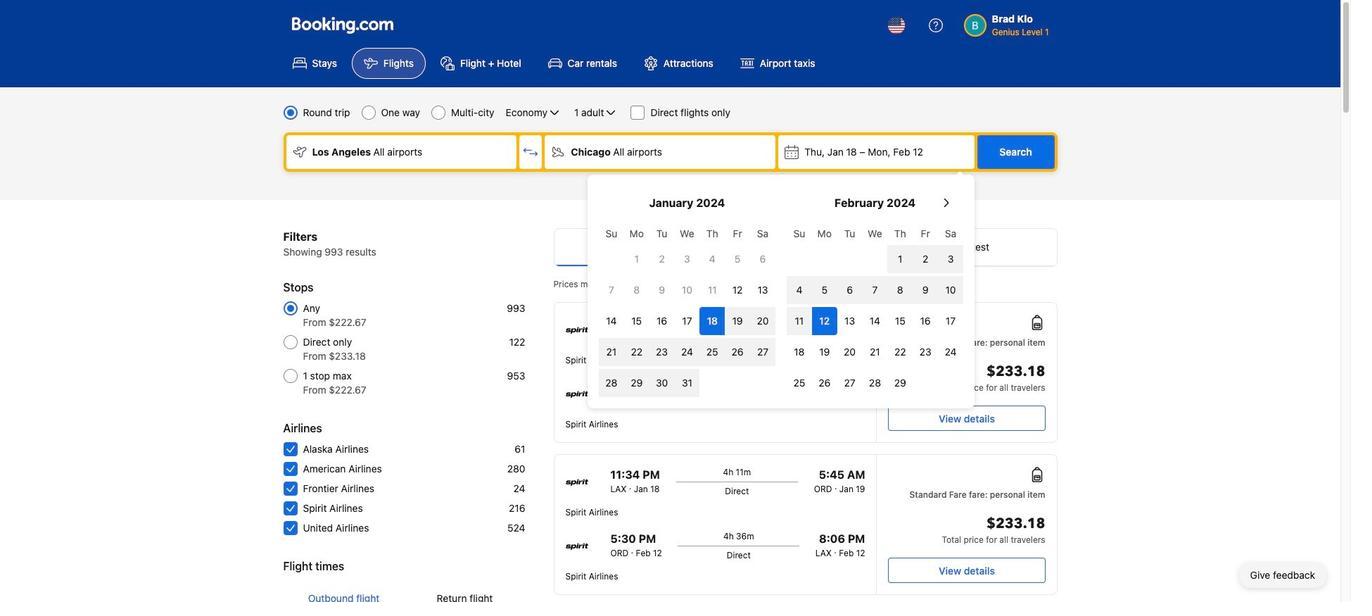 Task type: vqa. For each thing, say whether or not it's contained in the screenshot.
left tab list
yes



Task type: describe. For each thing, give the bounding box(es) containing it.
27 February 2024 checkbox
[[838, 369, 863, 397]]

4 February 2024 checkbox
[[787, 276, 812, 304]]

9 February 2024 checkbox
[[913, 276, 939, 304]]

22 February 2024 checkbox
[[888, 338, 913, 366]]

29 February 2024 checkbox
[[888, 369, 913, 397]]

16 January 2024 checkbox
[[650, 307, 675, 335]]

5 January 2024 checkbox
[[725, 245, 751, 273]]

26 February 2024 checkbox
[[812, 369, 838, 397]]

18 February 2024 checkbox
[[787, 338, 812, 366]]

25 February 2024 checkbox
[[787, 369, 812, 397]]

flights homepage image
[[292, 17, 393, 34]]

22 January 2024 checkbox
[[624, 338, 650, 366]]

2 February 2024 checkbox
[[913, 245, 939, 273]]

17 February 2024 checkbox
[[939, 307, 964, 335]]

0 horizontal spatial tab list
[[283, 580, 526, 602]]

1 January 2024 checkbox
[[624, 245, 650, 273]]

15 February 2024 checkbox
[[888, 307, 913, 335]]

25 January 2024 checkbox
[[700, 338, 725, 366]]

28 February 2024 checkbox
[[863, 369, 888, 397]]

10 January 2024 checkbox
[[675, 276, 700, 304]]

2 grid from the left
[[787, 220, 964, 397]]

16 February 2024 checkbox
[[913, 307, 939, 335]]

24 January 2024 checkbox
[[675, 338, 700, 366]]

12 January 2024 checkbox
[[725, 276, 751, 304]]

18 January 2024 checkbox
[[700, 307, 725, 335]]

17 January 2024 checkbox
[[675, 307, 700, 335]]

19 January 2024 checkbox
[[725, 307, 751, 335]]

24 February 2024 checkbox
[[939, 338, 964, 366]]

12 February 2024 checkbox
[[812, 307, 838, 335]]

7 February 2024 checkbox
[[863, 276, 888, 304]]

23 January 2024 checkbox
[[650, 338, 675, 366]]

14 February 2024 checkbox
[[863, 307, 888, 335]]



Task type: locate. For each thing, give the bounding box(es) containing it.
31 January 2024 checkbox
[[675, 369, 700, 397]]

26 January 2024 checkbox
[[725, 338, 751, 366]]

28 January 2024 checkbox
[[599, 369, 624, 397]]

20 January 2024 checkbox
[[751, 307, 776, 335]]

1 February 2024 checkbox
[[888, 245, 913, 273]]

6 January 2024 checkbox
[[751, 245, 776, 273]]

13 January 2024 checkbox
[[751, 276, 776, 304]]

3 February 2024 checkbox
[[939, 245, 964, 273]]

0 horizontal spatial grid
[[599, 220, 776, 397]]

1 grid from the left
[[599, 220, 776, 397]]

1 vertical spatial tab list
[[283, 580, 526, 602]]

3 January 2024 checkbox
[[675, 245, 700, 273]]

30 January 2024 checkbox
[[650, 369, 675, 397]]

1 horizontal spatial grid
[[787, 220, 964, 397]]

20 February 2024 checkbox
[[838, 338, 863, 366]]

23 February 2024 checkbox
[[913, 338, 939, 366]]

21 February 2024 checkbox
[[863, 338, 888, 366]]

6 February 2024 checkbox
[[838, 276, 863, 304]]

2 January 2024 checkbox
[[650, 245, 675, 273]]

11 January 2024 checkbox
[[700, 276, 725, 304]]

your account menu brad klo genius level 1 element
[[964, 6, 1055, 39]]

14 January 2024 checkbox
[[599, 307, 624, 335]]

8 January 2024 checkbox
[[624, 276, 650, 304]]

tab list
[[555, 229, 1057, 267], [283, 580, 526, 602]]

8 February 2024 checkbox
[[888, 276, 913, 304]]

21 January 2024 checkbox
[[599, 338, 624, 366]]

27 January 2024 checkbox
[[751, 338, 776, 366]]

9 January 2024 checkbox
[[650, 276, 675, 304]]

29 January 2024 checkbox
[[624, 369, 650, 397]]

13 February 2024 checkbox
[[838, 307, 863, 335]]

7 January 2024 checkbox
[[599, 276, 624, 304]]

4 January 2024 checkbox
[[700, 245, 725, 273]]

10 February 2024 checkbox
[[939, 276, 964, 304]]

15 January 2024 checkbox
[[624, 307, 650, 335]]

11 February 2024 checkbox
[[787, 307, 812, 335]]

1 horizontal spatial tab list
[[555, 229, 1057, 267]]

grid
[[599, 220, 776, 397], [787, 220, 964, 397]]

0 vertical spatial tab list
[[555, 229, 1057, 267]]

19 February 2024 checkbox
[[812, 338, 838, 366]]

cell
[[888, 242, 913, 273], [913, 242, 939, 273], [939, 242, 964, 273], [787, 273, 812, 304], [812, 273, 838, 304], [838, 273, 863, 304], [863, 273, 888, 304], [888, 273, 913, 304], [913, 273, 939, 304], [939, 273, 964, 304], [700, 304, 725, 335], [725, 304, 751, 335], [751, 304, 776, 335], [787, 304, 812, 335], [812, 304, 838, 335], [599, 335, 624, 366], [624, 335, 650, 366], [650, 335, 675, 366], [675, 335, 700, 366], [700, 335, 725, 366], [725, 335, 751, 366], [751, 335, 776, 366], [599, 366, 624, 397], [624, 366, 650, 397], [650, 366, 675, 397], [675, 366, 700, 397]]

5 February 2024 checkbox
[[812, 276, 838, 304]]



